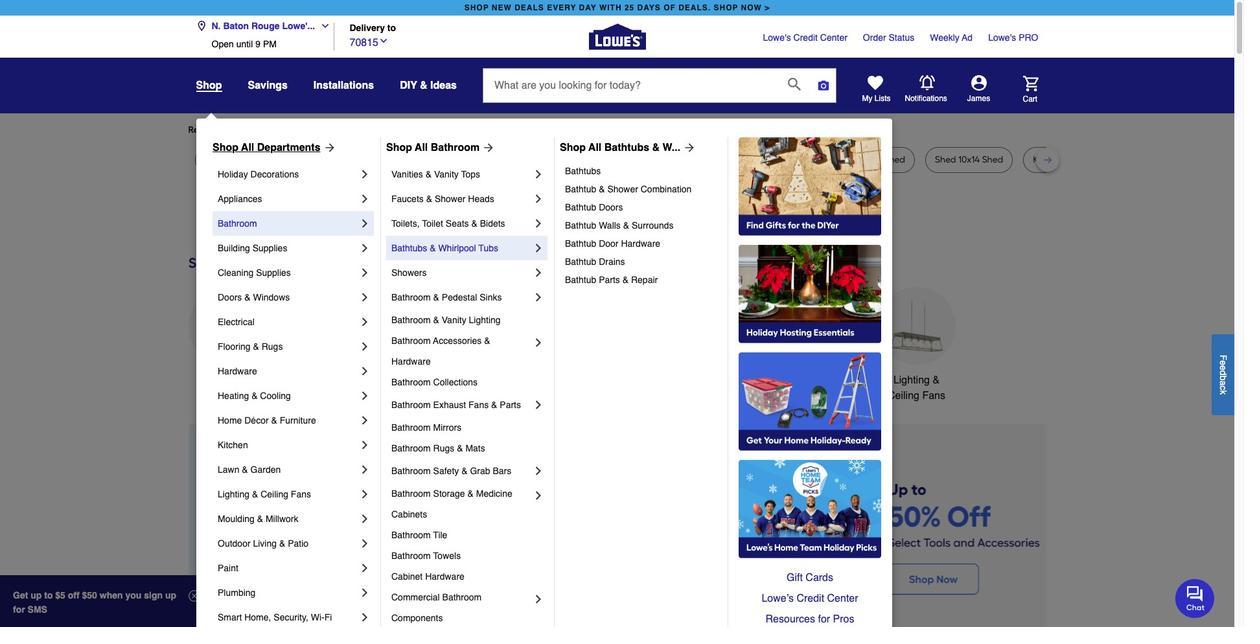 Task type: describe. For each thing, give the bounding box(es) containing it.
cabinet hardware
[[392, 572, 465, 582]]

chevron right image for electrical
[[359, 316, 371, 329]]

days
[[638, 3, 661, 12]]

james
[[968, 94, 991, 103]]

2 shop from the left
[[714, 3, 739, 12]]

chevron right image for lawn & garden
[[359, 464, 371, 476]]

moulding & millwork
[[218, 514, 299, 524]]

cleaning
[[218, 268, 254, 278]]

0 vertical spatial bathtubs
[[605, 142, 650, 154]]

bathtub parts & repair link
[[565, 271, 719, 289]]

& inside 'link'
[[491, 400, 498, 410]]

tubs
[[479, 243, 499, 253]]

for left pros
[[818, 614, 831, 626]]

diy
[[400, 80, 417, 91]]

parts inside 'bathroom exhaust fans & parts' 'link'
[[500, 400, 521, 410]]

bathtub for bathtub & shower combination
[[565, 184, 597, 194]]

& inside lighting & ceiling fans
[[933, 375, 940, 386]]

plumbing link
[[218, 581, 359, 606]]

0 vertical spatial appliances
[[218, 194, 262, 204]]

bathroom for bathroom safety & grab bars
[[392, 466, 431, 476]]

hardware inside bathtub door hardware link
[[621, 239, 661, 249]]

10x14
[[959, 154, 980, 165]]

chevron right image for plumbing
[[359, 587, 371, 600]]

door
[[599, 239, 619, 249]]

for up "departments"
[[293, 124, 304, 135]]

you for more suggestions for you
[[422, 124, 437, 135]]

camera image
[[817, 79, 830, 92]]

0 vertical spatial lighting
[[469, 315, 501, 325]]

chevron right image for flooring & rugs
[[359, 340, 371, 353]]

gift
[[787, 572, 803, 584]]

a
[[1219, 381, 1229, 386]]

bidets
[[480, 218, 505, 229]]

bathtubs for bathtubs
[[565, 166, 601, 176]]

smart home, security, wi-fi link
[[218, 606, 359, 628]]

chevron right image for heating & cooling
[[359, 390, 371, 403]]

diy & ideas button
[[400, 74, 457, 97]]

lowe's credit center
[[762, 593, 859, 605]]

70815 button
[[350, 33, 389, 50]]

up to 30 percent off select major appliances. plus, save up to an extra $750 on major appliances. image
[[122, 425, 750, 628]]

toilet
[[561, 154, 583, 165]]

chevron right image for showers
[[532, 266, 545, 279]]

lowe's home improvement notification center image
[[920, 75, 935, 91]]

bathtubs link
[[565, 162, 719, 180]]

9
[[256, 39, 261, 49]]

building
[[218, 243, 250, 253]]

chevron right image for building supplies
[[359, 242, 371, 255]]

commercial
[[392, 593, 440, 603]]

peel
[[288, 154, 305, 165]]

for inside get up to $5 off $50 when you sign up for sms
[[13, 605, 25, 615]]

holiday
[[218, 169, 248, 180]]

shop for shop all bathroom
[[386, 142, 412, 154]]

shop for shop all bathtubs & w...
[[560, 142, 586, 154]]

bathroom mirrors
[[392, 423, 462, 433]]

shop all bathtubs & w...
[[560, 142, 681, 154]]

home inside smart home button
[[820, 375, 848, 386]]

1 up from the left
[[31, 591, 42, 601]]

shop all bathroom link
[[386, 140, 495, 156]]

ideas
[[430, 80, 457, 91]]

faucets & shower heads
[[392, 194, 494, 204]]

paint link
[[218, 556, 359, 581]]

surrounds
[[632, 220, 674, 231]]

kitchen faucets button
[[484, 287, 562, 388]]

bathroom rugs & mats
[[392, 443, 485, 454]]

bathroom & pedestal sinks link
[[392, 285, 532, 310]]

bathroom for bathroom & vanity lighting
[[392, 315, 431, 325]]

holiday hosting essentials. image
[[739, 245, 882, 344]]

chevron right image for doors & windows
[[359, 291, 371, 304]]

shop all bathroom
[[386, 142, 480, 154]]

safety
[[433, 466, 459, 476]]

lowe's pro
[[989, 32, 1039, 43]]

all for bathroom
[[415, 142, 428, 154]]

shed for shed outdoor storage
[[762, 154, 783, 165]]

to inside get up to $5 off $50 when you sign up for sms
[[44, 591, 53, 601]]

2 horizontal spatial arrow right image
[[1023, 538, 1036, 551]]

hardie board
[[678, 154, 732, 165]]

get up to $5 off $50 when you sign up for sms
[[13, 591, 176, 615]]

chevron right image for bathroom storage & medicine cabinets
[[532, 489, 545, 502]]

bathroom for bathroom exhaust fans & parts
[[392, 400, 431, 410]]

25 days of deals. don't miss deals every day. same-day delivery on in-stock orders placed by 2 p m. image
[[188, 425, 398, 628]]

bathtubs & whirlpool tubs link
[[392, 236, 532, 261]]

weekly ad link
[[930, 31, 973, 44]]

stick
[[307, 154, 326, 165]]

millwork
[[266, 514, 299, 524]]

bathroom exhaust fans & parts link
[[392, 393, 532, 418]]

medicine
[[476, 489, 513, 499]]

lowe's wishes you and your family a happy hanukkah. image
[[188, 207, 1047, 239]]

more
[[332, 124, 353, 135]]

vanities
[[392, 169, 423, 180]]

until
[[236, 39, 253, 49]]

doors & windows
[[218, 292, 290, 303]]

bathroom for bathroom rugs & mats
[[392, 443, 431, 454]]

bathtub parts & repair
[[565, 275, 658, 285]]

>
[[765, 3, 770, 12]]

bathroom for bathroom accessories & hardware
[[392, 336, 431, 346]]

smart for smart home, security, wi-fi
[[218, 613, 242, 623]]

hardware inside "cabinet hardware" link
[[425, 572, 465, 582]]

& inside "link"
[[623, 275, 629, 285]]

appliances button
[[188, 287, 266, 388]]

1 e from the top
[[1219, 360, 1229, 365]]

lowe's home team holiday picks. image
[[739, 460, 882, 559]]

arrow right image for shop all bathroom
[[480, 141, 495, 154]]

bathroom & vanity lighting
[[392, 315, 501, 325]]

70815
[[350, 37, 379, 48]]

bathtub & shower combination
[[565, 184, 692, 194]]

hardware inside the hardware link
[[218, 366, 257, 377]]

storage
[[822, 154, 855, 165]]

home inside home décor & furniture link
[[218, 416, 242, 426]]

bathtub drains link
[[565, 253, 719, 271]]

chevron right image for lighting & ceiling fans
[[359, 488, 371, 501]]

bathtub & shower combination link
[[565, 180, 719, 198]]

resources for pros link
[[739, 609, 882, 628]]

outdoor living & patio
[[218, 539, 309, 549]]

you
[[125, 591, 142, 601]]

lowe's home improvement cart image
[[1023, 76, 1039, 91]]

bathtub doors link
[[565, 198, 719, 217]]

credit for lowe's
[[797, 593, 825, 605]]

hardware link
[[218, 359, 359, 384]]

lowe's home improvement logo image
[[589, 8, 646, 65]]

supplies for cleaning supplies
[[256, 268, 291, 278]]

bathroom inside bathroom button
[[697, 375, 742, 386]]

showers link
[[392, 261, 532, 285]]

chevron right image for moulding & millwork
[[359, 513, 371, 526]]

flooring & rugs link
[[218, 335, 359, 359]]

1 horizontal spatial rugs
[[433, 443, 455, 454]]

bathtubs for bathtubs & whirlpool tubs
[[392, 243, 427, 253]]

living
[[253, 539, 277, 549]]

chevron right image for toilets, toilet seats & bidets
[[532, 217, 545, 230]]

lowe's credit center
[[763, 32, 848, 43]]

chevron right image for commercial bathroom components
[[532, 593, 545, 606]]

$50
[[82, 591, 97, 601]]

shop for shop all departments
[[213, 142, 239, 154]]

lawn mower
[[205, 154, 258, 165]]

chevron right image for appliances
[[359, 193, 371, 206]]

diy & ideas
[[400, 80, 457, 91]]

chevron right image for bathroom
[[359, 217, 371, 230]]

faucets inside button
[[523, 375, 560, 386]]

bathroom for bathroom mirrors
[[392, 423, 431, 433]]

bathtub door hardware
[[565, 239, 661, 249]]

commercial bathroom components
[[392, 593, 484, 624]]

n. baton rouge lowe'...
[[212, 21, 315, 31]]

home décor & furniture
[[218, 416, 316, 426]]

chevron right image for smart home, security, wi-fi
[[359, 611, 371, 624]]

cabinets
[[392, 510, 427, 520]]

lists
[[875, 94, 891, 103]]

& inside bathroom storage & medicine cabinets
[[468, 489, 474, 499]]

lawn
[[205, 154, 227, 165]]

w...
[[663, 142, 681, 154]]

shower for heads
[[435, 194, 466, 204]]

collections
[[433, 377, 478, 388]]

chevron right image for home décor & furniture
[[359, 414, 371, 427]]

bathtub for bathtub walls & surrounds
[[565, 220, 597, 231]]

arrow left image
[[429, 538, 442, 551]]

bathroom for bathroom tile
[[392, 530, 431, 541]]

2 e from the top
[[1219, 365, 1229, 370]]

refrigerator
[[482, 154, 532, 165]]

d
[[1219, 370, 1229, 376]]

lighting inside button
[[894, 375, 930, 386]]

lowe's for lowe's credit center
[[763, 32, 791, 43]]

showers
[[392, 268, 427, 278]]

chevron right image for bathroom exhaust fans & parts
[[532, 399, 545, 412]]



Task type: vqa. For each thing, say whether or not it's contained in the screenshot.
CURB
no



Task type: locate. For each thing, give the bounding box(es) containing it.
0 horizontal spatial decorations
[[251, 169, 299, 180]]

savings button
[[248, 74, 288, 97]]

ceiling inside lighting & ceiling fans
[[888, 390, 920, 402]]

shed
[[762, 154, 783, 165], [885, 154, 906, 165], [935, 154, 957, 165], [983, 154, 1004, 165]]

parts down kitchen faucets
[[500, 400, 521, 410]]

0 horizontal spatial bathtubs
[[392, 243, 427, 253]]

you up shop all bathroom
[[422, 124, 437, 135]]

1 horizontal spatial shower
[[608, 184, 638, 194]]

ad
[[962, 32, 973, 43]]

1 vertical spatial home
[[218, 416, 242, 426]]

2 horizontal spatial shop
[[560, 142, 586, 154]]

chevron right image for outdoor living & patio
[[359, 537, 371, 550]]

shower for combination
[[608, 184, 638, 194]]

bathroom inside bathroom link
[[218, 218, 257, 229]]

shop left now
[[714, 3, 739, 12]]

bathroom towels
[[392, 551, 461, 561]]

bathroom for bathroom & pedestal sinks
[[392, 292, 431, 303]]

to left $5
[[44, 591, 53, 601]]

status
[[889, 32, 915, 43]]

all for departments
[[241, 142, 254, 154]]

up up sms
[[31, 591, 42, 601]]

1 horizontal spatial you
[[422, 124, 437, 135]]

home décor & furniture link
[[218, 408, 359, 433]]

order status link
[[863, 31, 915, 44]]

bathroom mirrors link
[[392, 418, 545, 438]]

1 all from the left
[[241, 142, 254, 154]]

credit for lowe's
[[794, 32, 818, 43]]

kitchen for kitchen
[[218, 440, 248, 451]]

bathtub up 'bathtub walls & surrounds'
[[565, 202, 597, 213]]

1 vertical spatial smart
[[218, 613, 242, 623]]

my
[[863, 94, 873, 103]]

kitchen inside button
[[486, 375, 520, 386]]

chevron right image for holiday decorations
[[359, 168, 371, 181]]

doors inside bathtub doors link
[[599, 202, 623, 213]]

2 horizontal spatial bathtubs
[[605, 142, 650, 154]]

pedestal
[[442, 292, 477, 303]]

shop
[[465, 3, 489, 12], [714, 3, 739, 12]]

1 horizontal spatial doors
[[599, 202, 623, 213]]

center for lowe's credit center
[[828, 593, 859, 605]]

lighting & ceiling fans inside button
[[888, 375, 946, 402]]

bathtub for bathtub drains
[[565, 257, 597, 267]]

0 horizontal spatial parts
[[500, 400, 521, 410]]

get your home holiday-ready. image
[[739, 353, 882, 451]]

all down recommended searches for you heading
[[589, 142, 602, 154]]

quikrete
[[613, 154, 648, 165]]

2 horizontal spatial fans
[[923, 390, 946, 402]]

cart
[[1023, 94, 1038, 103]]

rouge
[[251, 21, 280, 31]]

shed left outdoor
[[762, 154, 783, 165]]

4 bathtub from the top
[[565, 239, 597, 249]]

of
[[664, 3, 676, 12]]

whirlpool
[[438, 243, 476, 253]]

cooling
[[260, 391, 291, 401]]

0 horizontal spatial shower
[[435, 194, 466, 204]]

weekly ad
[[930, 32, 973, 43]]

repair
[[631, 275, 658, 285]]

2 horizontal spatial all
[[589, 142, 602, 154]]

1 horizontal spatial lighting
[[469, 315, 501, 325]]

bathtub
[[565, 184, 597, 194], [565, 202, 597, 213], [565, 220, 597, 231], [565, 239, 597, 249], [565, 257, 597, 267], [565, 275, 597, 285]]

shed right storage
[[885, 154, 906, 165]]

recommended searches for you heading
[[188, 124, 1047, 137]]

décor
[[245, 416, 269, 426]]

bathroom inside bathroom towels link
[[392, 551, 431, 561]]

all up mower
[[241, 142, 254, 154]]

fans inside 'bathroom exhaust fans & parts' 'link'
[[469, 400, 489, 410]]

1 vertical spatial lighting & ceiling fans
[[218, 489, 311, 500]]

interior
[[423, 154, 452, 165]]

bathroom
[[431, 142, 480, 154], [218, 218, 257, 229], [392, 292, 431, 303], [392, 315, 431, 325], [392, 336, 431, 346], [697, 375, 742, 386], [392, 377, 431, 388], [392, 400, 431, 410], [392, 423, 431, 433], [392, 443, 431, 454], [392, 466, 431, 476], [392, 489, 431, 499], [392, 530, 431, 541], [392, 551, 431, 561], [443, 593, 482, 603]]

3 shop from the left
[[560, 142, 586, 154]]

doors inside doors & windows link
[[218, 292, 242, 303]]

shop up toilet
[[560, 142, 586, 154]]

parts inside bathtub parts & repair "link"
[[599, 275, 620, 285]]

sign
[[144, 591, 163, 601]]

center up pros
[[828, 593, 859, 605]]

0 horizontal spatial home
[[218, 416, 242, 426]]

furniture
[[280, 416, 316, 426]]

0 horizontal spatial you
[[306, 124, 322, 135]]

0 vertical spatial rugs
[[262, 342, 283, 352]]

arrow right image inside shop all departments link
[[321, 141, 336, 154]]

1 horizontal spatial lowe's
[[989, 32, 1017, 43]]

kobalt
[[1033, 154, 1060, 165]]

lighting & ceiling fans link
[[218, 482, 359, 507]]

arrow right image inside the shop all bathroom link
[[480, 141, 495, 154]]

bathroom for bathroom collections
[[392, 377, 431, 388]]

2 bathtub from the top
[[565, 202, 597, 213]]

1 shop from the left
[[213, 142, 239, 154]]

doors up walls at top left
[[599, 202, 623, 213]]

tile
[[433, 530, 448, 541]]

decorations inside button
[[397, 390, 452, 402]]

0 vertical spatial faucets
[[392, 194, 424, 204]]

doors down cleaning
[[218, 292, 242, 303]]

departments
[[257, 142, 321, 154]]

bathroom inside the shop all bathroom link
[[431, 142, 480, 154]]

door
[[401, 154, 421, 165]]

1 horizontal spatial shop
[[386, 142, 412, 154]]

1 horizontal spatial shop
[[714, 3, 739, 12]]

bathtub doors
[[565, 202, 623, 213]]

lowe's left pro
[[989, 32, 1017, 43]]

lowe's home improvement lists image
[[868, 75, 883, 91]]

chat invite button image
[[1176, 579, 1216, 618]]

1 vertical spatial bathtubs
[[565, 166, 601, 176]]

all up 'door interior'
[[415, 142, 428, 154]]

0 vertical spatial vanity
[[434, 169, 459, 180]]

2 lowe's from the left
[[989, 32, 1017, 43]]

shed left 10x14 at the top of page
[[935, 154, 957, 165]]

lowe's down >
[[763, 32, 791, 43]]

you
[[306, 124, 322, 135], [422, 124, 437, 135]]

1 vertical spatial to
[[44, 591, 53, 601]]

to up chevron down icon
[[388, 23, 396, 33]]

1 vertical spatial rugs
[[433, 443, 455, 454]]

bathroom inside bathroom rugs & mats link
[[392, 443, 431, 454]]

1 shop from the left
[[465, 3, 489, 12]]

1 horizontal spatial up
[[165, 591, 176, 601]]

0 vertical spatial center
[[821, 32, 848, 43]]

1 vertical spatial decorations
[[397, 390, 452, 402]]

james button
[[948, 75, 1010, 104]]

cards
[[806, 572, 834, 584]]

cleaning supplies link
[[218, 261, 359, 285]]

smart home button
[[780, 287, 857, 388]]

hardware down towels
[[425, 572, 465, 582]]

parts down drains
[[599, 275, 620, 285]]

lawn
[[218, 465, 240, 475]]

bathtub up bathtub doors at the top of page
[[565, 184, 597, 194]]

1 horizontal spatial lighting & ceiling fans
[[888, 375, 946, 402]]

tops
[[461, 169, 480, 180]]

0 horizontal spatial up
[[31, 591, 42, 601]]

shower up the 'toilets, toilet seats & bidets'
[[435, 194, 466, 204]]

supplies up windows
[[256, 268, 291, 278]]

bathroom inside bathroom & vanity lighting link
[[392, 315, 431, 325]]

supplies up cleaning supplies
[[253, 243, 287, 253]]

all
[[241, 142, 254, 154], [415, 142, 428, 154], [589, 142, 602, 154]]

toilets,
[[392, 218, 420, 229]]

0 horizontal spatial shop
[[213, 142, 239, 154]]

get
[[13, 591, 28, 601]]

1 vertical spatial ceiling
[[261, 489, 288, 500]]

0 horizontal spatial faucets
[[392, 194, 424, 204]]

1 horizontal spatial arrow right image
[[480, 141, 495, 154]]

windows
[[253, 292, 290, 303]]

decorations down peel in the left of the page
[[251, 169, 299, 180]]

2 all from the left
[[415, 142, 428, 154]]

center for lowe's credit center
[[821, 32, 848, 43]]

up right sign
[[165, 591, 176, 601]]

chevron right image for bathtubs & whirlpool tubs
[[532, 242, 545, 255]]

fans
[[923, 390, 946, 402], [469, 400, 489, 410], [291, 489, 311, 500]]

my lists
[[863, 94, 891, 103]]

chevron right image for bathroom accessories & hardware
[[532, 336, 545, 349]]

search image
[[788, 78, 801, 91]]

credit inside lowe's credit center link
[[797, 593, 825, 605]]

1 horizontal spatial parts
[[599, 275, 620, 285]]

hardie
[[678, 154, 705, 165]]

Search Query text field
[[484, 69, 778, 102]]

bathroom inside bathroom collections link
[[392, 377, 431, 388]]

fans inside lighting & ceiling fans link
[[291, 489, 311, 500]]

decorations down christmas
[[397, 390, 452, 402]]

bathtub left drains
[[565, 257, 597, 267]]

shop up lawn mower
[[213, 142, 239, 154]]

2 shop from the left
[[386, 142, 412, 154]]

chevron right image for paint
[[359, 562, 371, 575]]

you inside more suggestions for you link
[[422, 124, 437, 135]]

bathtub down bathtub drains
[[565, 275, 597, 285]]

chevron right image
[[359, 168, 371, 181], [532, 168, 545, 181], [532, 193, 545, 206], [359, 217, 371, 230], [359, 266, 371, 279], [532, 266, 545, 279], [359, 340, 371, 353], [359, 414, 371, 427], [359, 488, 371, 501], [532, 489, 545, 502], [359, 587, 371, 600], [532, 593, 545, 606], [359, 611, 371, 624]]

1 horizontal spatial to
[[388, 23, 396, 33]]

christmas decorations button
[[385, 287, 463, 404]]

shower up bathtub doors link on the top of the page
[[608, 184, 638, 194]]

2 shed from the left
[[885, 154, 906, 165]]

2 horizontal spatial lighting
[[894, 375, 930, 386]]

credit inside lowe's credit center link
[[794, 32, 818, 43]]

hardware up christmas
[[392, 357, 431, 367]]

credit up the search image
[[794, 32, 818, 43]]

decorations for holiday
[[251, 169, 299, 180]]

1 you from the left
[[306, 124, 322, 135]]

all for bathtubs
[[589, 142, 602, 154]]

0 horizontal spatial kitchen
[[218, 440, 248, 451]]

shop up door
[[386, 142, 412, 154]]

0 vertical spatial home
[[820, 375, 848, 386]]

1 vertical spatial lighting
[[894, 375, 930, 386]]

0 vertical spatial doors
[[599, 202, 623, 213]]

0 horizontal spatial lighting & ceiling fans
[[218, 489, 311, 500]]

e up d
[[1219, 360, 1229, 365]]

hardware up bathtub drains link
[[621, 239, 661, 249]]

bathroom inside bathroom & pedestal sinks link
[[392, 292, 431, 303]]

bathroom inside the bathroom tile link
[[392, 530, 431, 541]]

bathroom inside 'bathroom exhaust fans & parts' 'link'
[[392, 400, 431, 410]]

6 bathtub from the top
[[565, 275, 597, 285]]

you left more at top
[[306, 124, 322, 135]]

bathroom collections
[[392, 377, 478, 388]]

chevron right image for cleaning supplies
[[359, 266, 371, 279]]

1 vertical spatial credit
[[797, 593, 825, 605]]

smart inside smart home button
[[789, 375, 817, 386]]

kitchen for kitchen faucets
[[486, 375, 520, 386]]

heating
[[218, 391, 249, 401]]

appliances inside 'button'
[[202, 375, 253, 386]]

0 horizontal spatial doors
[[218, 292, 242, 303]]

0 vertical spatial decorations
[[251, 169, 299, 180]]

0 horizontal spatial shop
[[465, 3, 489, 12]]

chevron right image for bathroom & pedestal sinks
[[532, 291, 545, 304]]

bathtubs up the showers
[[392, 243, 427, 253]]

bathtub door hardware link
[[565, 235, 719, 253]]

0 vertical spatial kitchen
[[486, 375, 520, 386]]

for down get
[[13, 605, 25, 615]]

1 horizontal spatial fans
[[469, 400, 489, 410]]

shed outdoor storage
[[762, 154, 855, 165]]

towels
[[433, 551, 461, 561]]

fans inside the lighting & ceiling fans button
[[923, 390, 946, 402]]

bathroom inside bathroom mirrors link
[[392, 423, 431, 433]]

1 horizontal spatial bathtubs
[[565, 166, 601, 176]]

0 horizontal spatial to
[[44, 591, 53, 601]]

plumbing
[[218, 588, 256, 598]]

&
[[420, 80, 428, 91], [653, 142, 660, 154], [426, 169, 432, 180], [599, 184, 605, 194], [426, 194, 432, 204], [472, 218, 478, 229], [623, 220, 630, 231], [430, 243, 436, 253], [623, 275, 629, 285], [245, 292, 251, 303], [433, 292, 440, 303], [433, 315, 440, 325], [484, 336, 490, 346], [253, 342, 259, 352], [933, 375, 940, 386], [252, 391, 258, 401], [491, 400, 498, 410], [271, 416, 277, 426], [457, 443, 463, 454], [242, 465, 248, 475], [462, 466, 468, 476], [468, 489, 474, 499], [252, 489, 258, 500], [257, 514, 263, 524], [279, 539, 285, 549]]

cabinet
[[392, 572, 423, 582]]

0 vertical spatial to
[[388, 23, 396, 33]]

2 up from the left
[[165, 591, 176, 601]]

electrical
[[218, 317, 255, 327]]

smart for smart home
[[789, 375, 817, 386]]

1 horizontal spatial ceiling
[[888, 390, 920, 402]]

0 horizontal spatial all
[[241, 142, 254, 154]]

lowe's for lowe's pro
[[989, 32, 1017, 43]]

kitchen up lawn on the left of the page
[[218, 440, 248, 451]]

bathtub up bathtub drains
[[565, 239, 597, 249]]

1 vertical spatial center
[[828, 593, 859, 605]]

appliances down holiday
[[218, 194, 262, 204]]

bathtub down bathtub doors at the top of page
[[565, 220, 597, 231]]

bathroom link
[[218, 211, 359, 236]]

sinks
[[480, 292, 502, 303]]

shop new deals every day with 25 days of deals. shop now >
[[465, 3, 770, 12]]

chevron right image for vanities & vanity tops
[[532, 168, 545, 181]]

2 vertical spatial bathtubs
[[392, 243, 427, 253]]

shop
[[213, 142, 239, 154], [386, 142, 412, 154], [560, 142, 586, 154]]

& inside 'link'
[[472, 218, 478, 229]]

bathroom for bathroom storage & medicine cabinets
[[392, 489, 431, 499]]

shop left new
[[465, 3, 489, 12]]

searches
[[253, 124, 291, 135]]

5 bathtub from the top
[[565, 257, 597, 267]]

bathtub walls & surrounds
[[565, 220, 674, 231]]

1 horizontal spatial home
[[820, 375, 848, 386]]

storage
[[433, 489, 465, 499]]

bathtub for bathtub parts & repair
[[565, 275, 597, 285]]

0 vertical spatial parts
[[599, 275, 620, 285]]

mats
[[466, 443, 485, 454]]

3 bathtub from the top
[[565, 220, 597, 231]]

0 horizontal spatial arrow right image
[[321, 141, 336, 154]]

find gifts for the diyer. image
[[739, 137, 882, 236]]

1 vertical spatial doors
[[218, 292, 242, 303]]

shed 10x14 shed
[[935, 154, 1004, 165]]

holiday decorations
[[218, 169, 299, 180]]

arrow right image
[[321, 141, 336, 154], [480, 141, 495, 154], [1023, 538, 1036, 551]]

e up b
[[1219, 365, 1229, 370]]

chevron right image
[[359, 193, 371, 206], [532, 217, 545, 230], [359, 242, 371, 255], [532, 242, 545, 255], [359, 291, 371, 304], [532, 291, 545, 304], [359, 316, 371, 329], [532, 336, 545, 349], [359, 365, 371, 378], [359, 390, 371, 403], [532, 399, 545, 412], [359, 439, 371, 452], [359, 464, 371, 476], [532, 465, 545, 478], [359, 513, 371, 526], [359, 537, 371, 550], [359, 562, 371, 575]]

1 bathtub from the top
[[565, 184, 597, 194]]

bathtub for bathtub door hardware
[[565, 239, 597, 249]]

hardware inside bathroom accessories & hardware
[[392, 357, 431, 367]]

vanity for tops
[[434, 169, 459, 180]]

0 horizontal spatial rugs
[[262, 342, 283, 352]]

savings
[[248, 80, 288, 91]]

chevron right image for hardware
[[359, 365, 371, 378]]

1 horizontal spatial faucets
[[523, 375, 560, 386]]

hardware down flooring
[[218, 366, 257, 377]]

arrow right image for shop all departments
[[321, 141, 336, 154]]

parts
[[599, 275, 620, 285], [500, 400, 521, 410]]

vanity for lighting
[[442, 315, 467, 325]]

decorations for christmas
[[397, 390, 452, 402]]

shed right 10x14 at the top of page
[[983, 154, 1004, 165]]

rugs down electrical link
[[262, 342, 283, 352]]

0 horizontal spatial smart
[[218, 613, 242, 623]]

security,
[[274, 613, 308, 623]]

4 shed from the left
[[983, 154, 1004, 165]]

bathtubs down toilet
[[565, 166, 601, 176]]

arrow right image
[[681, 141, 696, 154]]

1 shed from the left
[[762, 154, 783, 165]]

kitchen right collections
[[486, 375, 520, 386]]

hardware
[[621, 239, 661, 249], [392, 357, 431, 367], [218, 366, 257, 377], [425, 572, 465, 582]]

c
[[1219, 386, 1229, 390]]

1 vertical spatial vanity
[[442, 315, 467, 325]]

bathroom for bathroom towels
[[392, 551, 431, 561]]

toilet
[[422, 218, 443, 229]]

more suggestions for you
[[332, 124, 437, 135]]

supplies for building supplies
[[253, 243, 287, 253]]

0 vertical spatial credit
[[794, 32, 818, 43]]

3 shed from the left
[[935, 154, 957, 165]]

0 horizontal spatial ceiling
[[261, 489, 288, 500]]

bathroom accessories & hardware link
[[392, 331, 532, 372]]

1 lowe's from the left
[[763, 32, 791, 43]]

shop 25 days of deals by category image
[[188, 252, 1047, 274]]

& inside bathroom accessories & hardware
[[484, 336, 490, 346]]

for up shop all bathroom
[[408, 124, 420, 135]]

1 horizontal spatial all
[[415, 142, 428, 154]]

christmas
[[401, 375, 448, 386]]

bathroom inside commercial bathroom components
[[443, 593, 482, 603]]

credit up resources for pros link
[[797, 593, 825, 605]]

bathroom inside bathroom accessories & hardware
[[392, 336, 431, 346]]

for
[[293, 124, 304, 135], [408, 124, 420, 135], [13, 605, 25, 615], [818, 614, 831, 626]]

0 vertical spatial lighting & ceiling fans
[[888, 375, 946, 402]]

1 horizontal spatial decorations
[[397, 390, 452, 402]]

chevron down image
[[315, 21, 331, 31]]

open until 9 pm
[[212, 39, 277, 49]]

vanity down interior
[[434, 169, 459, 180]]

1 horizontal spatial kitchen
[[486, 375, 520, 386]]

up to 50 percent off select tools and accessories. image
[[750, 425, 1245, 628]]

bathroom inside bathroom storage & medicine cabinets
[[392, 489, 431, 499]]

cabinet hardware link
[[392, 567, 545, 587]]

center left order
[[821, 32, 848, 43]]

0 horizontal spatial lighting
[[218, 489, 250, 500]]

2 you from the left
[[422, 124, 437, 135]]

vanity up accessories
[[442, 315, 467, 325]]

open
[[212, 39, 234, 49]]

None search field
[[483, 68, 837, 115]]

chevron right image for kitchen
[[359, 439, 371, 452]]

1 vertical spatial appliances
[[202, 375, 253, 386]]

bathroom tile link
[[392, 525, 545, 546]]

smart
[[789, 375, 817, 386], [218, 613, 242, 623]]

bathroom inside bathroom safety & grab bars link
[[392, 466, 431, 476]]

commercial bathroom components link
[[392, 587, 532, 628]]

3 all from the left
[[589, 142, 602, 154]]

chevron right image for faucets & shower heads
[[532, 193, 545, 206]]

bathroom & vanity lighting link
[[392, 310, 545, 331]]

0 vertical spatial ceiling
[[888, 390, 920, 402]]

bathtub for bathtub doors
[[565, 202, 597, 213]]

toilets, toilet seats & bidets link
[[392, 211, 532, 236]]

1 vertical spatial parts
[[500, 400, 521, 410]]

shed for shed
[[885, 154, 906, 165]]

2 vertical spatial lighting
[[218, 489, 250, 500]]

bathtub inside "link"
[[565, 275, 597, 285]]

more suggestions for you link
[[332, 124, 447, 137]]

0 vertical spatial smart
[[789, 375, 817, 386]]

0 horizontal spatial lowe's
[[763, 32, 791, 43]]

chevron down image
[[379, 35, 389, 46]]

1 vertical spatial kitchen
[[218, 440, 248, 451]]

shed for shed 10x14 shed
[[935, 154, 957, 165]]

with
[[600, 3, 622, 12]]

when
[[100, 591, 123, 601]]

appliances up heating on the bottom left of page
[[202, 375, 253, 386]]

1 vertical spatial supplies
[[256, 268, 291, 278]]

moulding & millwork link
[[218, 507, 359, 532]]

bathtubs up quikrete
[[605, 142, 650, 154]]

rugs down mirrors
[[433, 443, 455, 454]]

1 vertical spatial faucets
[[523, 375, 560, 386]]

0 horizontal spatial fans
[[291, 489, 311, 500]]

location image
[[196, 21, 206, 31]]

resources for pros
[[766, 614, 855, 626]]

1 horizontal spatial smart
[[789, 375, 817, 386]]

chevron right image for bathroom safety & grab bars
[[532, 465, 545, 478]]

you for recommended searches for you
[[306, 124, 322, 135]]

0 vertical spatial supplies
[[253, 243, 287, 253]]



